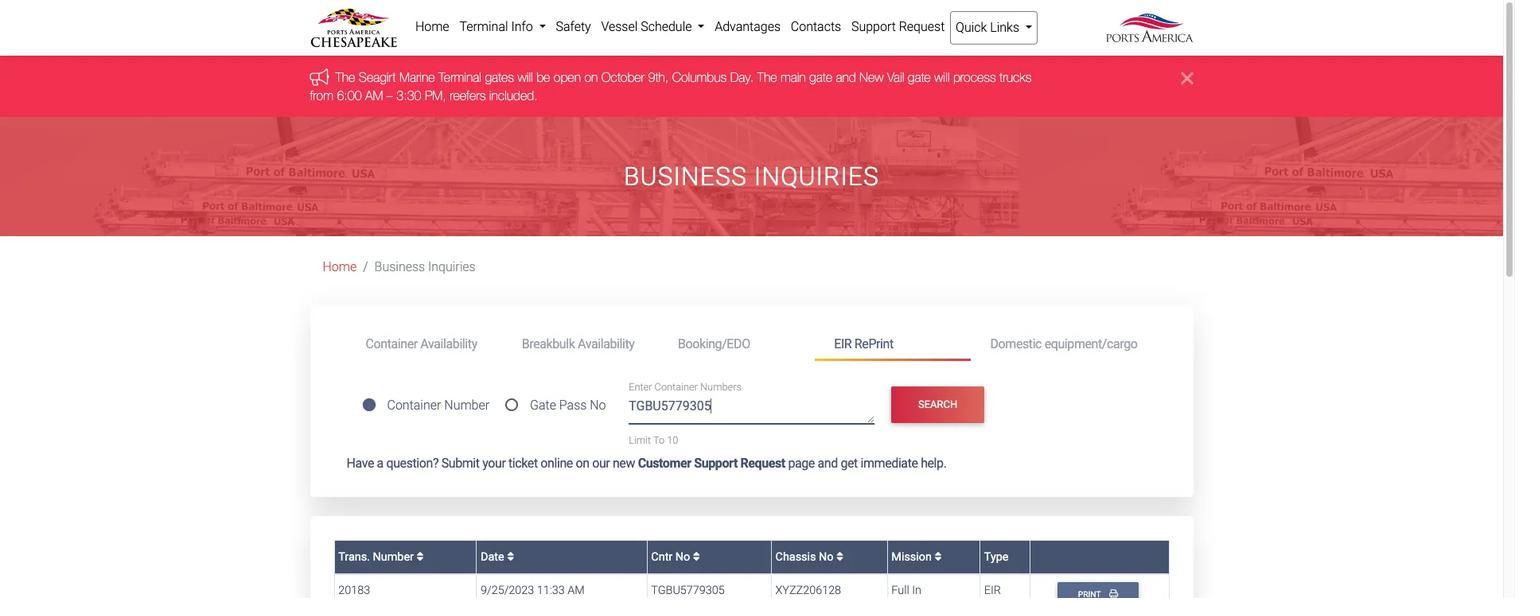 Task type: describe. For each thing, give the bounding box(es) containing it.
6:00
[[337, 88, 362, 103]]

1 gate from the left
[[810, 70, 833, 85]]

booking/edo link
[[659, 330, 815, 359]]

gate
[[530, 398, 556, 413]]

20183
[[339, 585, 370, 598]]

cntr no
[[651, 550, 693, 564]]

advantages link
[[710, 11, 786, 43]]

support request link
[[847, 11, 950, 43]]

breakbulk availability
[[522, 336, 635, 351]]

safety
[[556, 19, 591, 34]]

terminal info link
[[455, 11, 551, 43]]

numbers
[[700, 382, 742, 393]]

quick links link
[[950, 11, 1038, 45]]

am inside the seagirt marine terminal gates will be open on october 9th, columbus day. the main gate and new vail gate will process trucks from 6:00 am – 3:30 pm, reefers included.
[[365, 88, 383, 103]]

customer support request link
[[638, 456, 785, 471]]

home for the left home link
[[323, 260, 357, 275]]

page
[[788, 456, 815, 471]]

cntr no link
[[651, 550, 700, 564]]

10
[[667, 434, 679, 446]]

open
[[554, 70, 581, 85]]

1 vertical spatial request
[[741, 456, 785, 471]]

reprint
[[855, 336, 894, 351]]

no for cntr no
[[676, 550, 690, 564]]

full
[[892, 585, 910, 598]]

close image
[[1182, 69, 1194, 88]]

0 horizontal spatial no
[[590, 398, 606, 413]]

breakbulk availability link
[[503, 330, 659, 359]]

number for container number
[[444, 398, 490, 413]]

–
[[387, 88, 393, 103]]

container availability
[[366, 336, 477, 351]]

vessel schedule
[[601, 19, 695, 34]]

enter
[[629, 382, 652, 393]]

submit
[[441, 456, 480, 471]]

terminal info
[[460, 19, 536, 34]]

support request
[[852, 19, 945, 34]]

vessel schedule link
[[596, 11, 710, 43]]

container availability link
[[347, 330, 503, 359]]

day.
[[730, 70, 754, 85]]

0 vertical spatial terminal
[[460, 19, 508, 34]]

quick links
[[956, 20, 1023, 35]]

cntr
[[651, 550, 673, 564]]

no for chassis no
[[819, 550, 834, 564]]

type
[[984, 550, 1009, 564]]

1 vertical spatial support
[[694, 456, 738, 471]]

eir for eir
[[984, 585, 1001, 598]]

search button
[[891, 387, 985, 424]]

quick
[[956, 20, 987, 35]]

tgbu5779305
[[651, 585, 725, 598]]

1 vertical spatial on
[[576, 456, 590, 471]]

booking/edo
[[678, 336, 750, 351]]

in
[[912, 585, 922, 598]]

1 horizontal spatial business
[[624, 162, 747, 192]]

1 vertical spatial and
[[818, 456, 838, 471]]

immediate
[[861, 456, 918, 471]]

1 vertical spatial business
[[375, 260, 425, 275]]

enter container numbers
[[629, 382, 742, 393]]

sort image for mission
[[935, 551, 942, 563]]

domestic equipment/cargo link
[[971, 330, 1157, 359]]

equipment/cargo
[[1045, 336, 1138, 351]]

vail
[[887, 70, 905, 85]]

online
[[541, 456, 573, 471]]

1 the from the left
[[335, 70, 355, 85]]

vessel
[[601, 19, 638, 34]]

your
[[483, 456, 506, 471]]

on inside the seagirt marine terminal gates will be open on october 9th, columbus day. the main gate and new vail gate will process trucks from 6:00 am – 3:30 pm, reefers included.
[[585, 70, 598, 85]]

0 horizontal spatial inquiries
[[428, 260, 476, 275]]

1 horizontal spatial business inquiries
[[624, 162, 880, 192]]

limit to 10
[[629, 434, 679, 446]]

reefers
[[450, 88, 486, 103]]

1 horizontal spatial support
[[852, 19, 896, 34]]

1 will from the left
[[518, 70, 533, 85]]

2 gate from the left
[[908, 70, 931, 85]]

home for topmost home link
[[415, 19, 449, 34]]

print image
[[1109, 590, 1118, 599]]

safety link
[[551, 11, 596, 43]]

search
[[919, 399, 958, 411]]

contacts
[[791, 19, 841, 34]]

chassis no link
[[776, 550, 844, 564]]



Task type: vqa. For each thing, say whether or not it's contained in the screenshot.
the left 6/5/2023
no



Task type: locate. For each thing, give the bounding box(es) containing it.
sort image for chassis no
[[837, 551, 844, 563]]

0 horizontal spatial support
[[694, 456, 738, 471]]

1 vertical spatial container
[[655, 382, 698, 393]]

get
[[841, 456, 858, 471]]

2 sort image from the left
[[935, 551, 942, 563]]

business
[[624, 162, 747, 192], [375, 260, 425, 275]]

to
[[653, 434, 665, 446]]

be
[[537, 70, 550, 85]]

will left process
[[935, 70, 950, 85]]

0 vertical spatial home link
[[410, 11, 455, 43]]

Enter Container Numbers text field
[[629, 397, 875, 424]]

1 sort image from the left
[[507, 551, 514, 563]]

0 vertical spatial and
[[836, 70, 856, 85]]

links
[[990, 20, 1020, 35]]

0 vertical spatial inquiries
[[754, 162, 880, 192]]

info
[[511, 19, 533, 34]]

trans. number
[[339, 550, 417, 564]]

0 horizontal spatial am
[[365, 88, 383, 103]]

gate right main on the top of the page
[[810, 70, 833, 85]]

11:33
[[537, 585, 565, 598]]

container up 'question?'
[[387, 398, 441, 413]]

availability for breakbulk availability
[[578, 336, 635, 351]]

container for container number
[[387, 398, 441, 413]]

our
[[592, 456, 610, 471]]

schedule
[[641, 19, 692, 34]]

container number
[[387, 398, 490, 413]]

1 horizontal spatial gate
[[908, 70, 931, 85]]

0 vertical spatial business
[[624, 162, 747, 192]]

chassis
[[776, 550, 816, 564]]

0 horizontal spatial sort image
[[507, 551, 514, 563]]

1 vertical spatial number
[[373, 550, 414, 564]]

support
[[852, 19, 896, 34], [694, 456, 738, 471]]

gate
[[810, 70, 833, 85], [908, 70, 931, 85]]

new
[[860, 70, 884, 85]]

sort image for date
[[507, 551, 514, 563]]

container
[[366, 336, 418, 351], [655, 382, 698, 393], [387, 398, 441, 413]]

customer
[[638, 456, 691, 471]]

terminal inside the seagirt marine terminal gates will be open on october 9th, columbus day. the main gate and new vail gate will process trucks from 6:00 am – 3:30 pm, reefers included.
[[439, 70, 482, 85]]

0 vertical spatial number
[[444, 398, 490, 413]]

and left get
[[818, 456, 838, 471]]

on left the our
[[576, 456, 590, 471]]

sort image
[[417, 551, 424, 563], [693, 551, 700, 563], [837, 551, 844, 563]]

9/25/2023
[[481, 585, 534, 598]]

breakbulk
[[522, 336, 575, 351]]

1 vertical spatial eir
[[984, 585, 1001, 598]]

sort image for trans. number
[[417, 551, 424, 563]]

pm,
[[425, 88, 446, 103]]

the seagirt marine terminal gates will be open on october 9th, columbus day. the main gate and new vail gate will process trucks from 6:00 am – 3:30 pm, reefers included.
[[310, 70, 1032, 103]]

limit
[[629, 434, 651, 446]]

1 horizontal spatial no
[[676, 550, 690, 564]]

sort image inside trans. number link
[[417, 551, 424, 563]]

2 vertical spatial container
[[387, 398, 441, 413]]

2 the from the left
[[757, 70, 777, 85]]

marine
[[400, 70, 435, 85]]

advantages
[[715, 19, 781, 34]]

october
[[602, 70, 645, 85]]

number right trans.
[[373, 550, 414, 564]]

am left –
[[365, 88, 383, 103]]

0 horizontal spatial will
[[518, 70, 533, 85]]

0 horizontal spatial sort image
[[417, 551, 424, 563]]

have a question? submit your ticket online on our new customer support request page and get immediate help.
[[347, 456, 947, 471]]

1 horizontal spatial number
[[444, 398, 490, 413]]

2 horizontal spatial sort image
[[837, 551, 844, 563]]

columbus
[[672, 70, 727, 85]]

3:30
[[397, 88, 421, 103]]

request inside support request link
[[899, 19, 945, 34]]

0 horizontal spatial eir
[[834, 336, 852, 351]]

container for container availability
[[366, 336, 418, 351]]

eir down type
[[984, 585, 1001, 598]]

2 horizontal spatial no
[[819, 550, 834, 564]]

availability up the container number
[[421, 336, 477, 351]]

number for trans. number
[[373, 550, 414, 564]]

0 horizontal spatial the
[[335, 70, 355, 85]]

1 vertical spatial home
[[323, 260, 357, 275]]

container right enter
[[655, 382, 698, 393]]

request left "quick"
[[899, 19, 945, 34]]

ticket
[[509, 456, 538, 471]]

1 horizontal spatial request
[[899, 19, 945, 34]]

trans. number link
[[339, 550, 424, 564]]

availability for container availability
[[421, 336, 477, 351]]

1 horizontal spatial the
[[757, 70, 777, 85]]

new
[[613, 456, 635, 471]]

sort image for cntr no
[[693, 551, 700, 563]]

home
[[415, 19, 449, 34], [323, 260, 357, 275]]

number up submit
[[444, 398, 490, 413]]

a
[[377, 456, 384, 471]]

no right pass
[[590, 398, 606, 413]]

gate right vail
[[908, 70, 931, 85]]

sort image inside chassis no link
[[837, 551, 844, 563]]

9/25/2023 11:33 am
[[481, 585, 585, 598]]

contacts link
[[786, 11, 847, 43]]

the seagirt marine terminal gates will be open on october 9th, columbus day. the main gate and new vail gate will process trucks from 6:00 am – 3:30 pm, reefers included. alert
[[0, 56, 1504, 117]]

eir for eir reprint
[[834, 336, 852, 351]]

date link
[[481, 550, 514, 564]]

sort image right trans.
[[417, 551, 424, 563]]

0 horizontal spatial request
[[741, 456, 785, 471]]

terminal
[[460, 19, 508, 34], [439, 70, 482, 85]]

1 horizontal spatial sort image
[[693, 551, 700, 563]]

1 horizontal spatial availability
[[578, 336, 635, 351]]

1 sort image from the left
[[417, 551, 424, 563]]

request
[[899, 19, 945, 34], [741, 456, 785, 471]]

container up the container number
[[366, 336, 418, 351]]

sort image inside cntr no link
[[693, 551, 700, 563]]

0 horizontal spatial home
[[323, 260, 357, 275]]

1 vertical spatial home link
[[323, 260, 357, 275]]

1 vertical spatial terminal
[[439, 70, 482, 85]]

no right cntr
[[676, 550, 690, 564]]

sort image inside mission link
[[935, 551, 942, 563]]

0 horizontal spatial business inquiries
[[375, 260, 476, 275]]

0 vertical spatial container
[[366, 336, 418, 351]]

mission
[[892, 550, 935, 564]]

inquiries
[[754, 162, 880, 192], [428, 260, 476, 275]]

domestic
[[991, 336, 1042, 351]]

0 vertical spatial eir
[[834, 336, 852, 351]]

availability up enter
[[578, 336, 635, 351]]

2 will from the left
[[935, 70, 950, 85]]

the seagirt marine terminal gates will be open on october 9th, columbus day. the main gate and new vail gate will process trucks from 6:00 am – 3:30 pm, reefers included. link
[[310, 70, 1032, 103]]

eir reprint link
[[815, 330, 971, 361]]

mission link
[[892, 550, 942, 564]]

1 vertical spatial business inquiries
[[375, 260, 476, 275]]

1 horizontal spatial am
[[568, 585, 585, 598]]

1 horizontal spatial eir
[[984, 585, 1001, 598]]

0 vertical spatial am
[[365, 88, 383, 103]]

0 horizontal spatial business
[[375, 260, 425, 275]]

from
[[310, 88, 333, 103]]

1 vertical spatial inquiries
[[428, 260, 476, 275]]

0 horizontal spatial availability
[[421, 336, 477, 351]]

0 horizontal spatial number
[[373, 550, 414, 564]]

1 availability from the left
[[421, 336, 477, 351]]

full in
[[892, 585, 922, 598]]

terminal up reefers
[[439, 70, 482, 85]]

bullhorn image
[[310, 68, 335, 86]]

availability
[[421, 336, 477, 351], [578, 336, 635, 351]]

1 horizontal spatial will
[[935, 70, 950, 85]]

0 horizontal spatial gate
[[810, 70, 833, 85]]

0 horizontal spatial home link
[[323, 260, 357, 275]]

am right 11:33
[[568, 585, 585, 598]]

2 sort image from the left
[[693, 551, 700, 563]]

help.
[[921, 456, 947, 471]]

have
[[347, 456, 374, 471]]

question?
[[386, 456, 439, 471]]

eir left the reprint
[[834, 336, 852, 351]]

sort image inside date link
[[507, 551, 514, 563]]

request left page
[[741, 456, 785, 471]]

trans.
[[339, 550, 370, 564]]

1 horizontal spatial sort image
[[935, 551, 942, 563]]

on
[[585, 70, 598, 85], [576, 456, 590, 471]]

1 horizontal spatial home
[[415, 19, 449, 34]]

seagirt
[[359, 70, 396, 85]]

xyzz206128
[[776, 585, 841, 598]]

1 horizontal spatial inquiries
[[754, 162, 880, 192]]

will left be
[[518, 70, 533, 85]]

included.
[[489, 88, 538, 103]]

2 availability from the left
[[578, 336, 635, 351]]

gate pass no
[[530, 398, 606, 413]]

1 vertical spatial am
[[568, 585, 585, 598]]

0 vertical spatial on
[[585, 70, 598, 85]]

will
[[518, 70, 533, 85], [935, 70, 950, 85]]

9th,
[[648, 70, 669, 85]]

and left new
[[836, 70, 856, 85]]

0 vertical spatial request
[[899, 19, 945, 34]]

no right the chassis
[[819, 550, 834, 564]]

0 vertical spatial support
[[852, 19, 896, 34]]

support right customer
[[694, 456, 738, 471]]

0 vertical spatial home
[[415, 19, 449, 34]]

process
[[953, 70, 996, 85]]

1 horizontal spatial home link
[[410, 11, 455, 43]]

chassis no
[[776, 550, 837, 564]]

and inside the seagirt marine terminal gates will be open on october 9th, columbus day. the main gate and new vail gate will process trucks from 6:00 am – 3:30 pm, reefers included.
[[836, 70, 856, 85]]

the up 6:00
[[335, 70, 355, 85]]

the right day.
[[757, 70, 777, 85]]

domestic equipment/cargo
[[991, 336, 1138, 351]]

home link
[[410, 11, 455, 43], [323, 260, 357, 275]]

3 sort image from the left
[[837, 551, 844, 563]]

trucks
[[1000, 70, 1032, 85]]

terminal left info
[[460, 19, 508, 34]]

support up new
[[852, 19, 896, 34]]

sort image right the chassis
[[837, 551, 844, 563]]

pass
[[559, 398, 587, 413]]

on right open
[[585, 70, 598, 85]]

0 vertical spatial business inquiries
[[624, 162, 880, 192]]

date
[[481, 550, 507, 564]]

gates
[[485, 70, 514, 85]]

sort image
[[507, 551, 514, 563], [935, 551, 942, 563]]

sort image right cntr
[[693, 551, 700, 563]]



